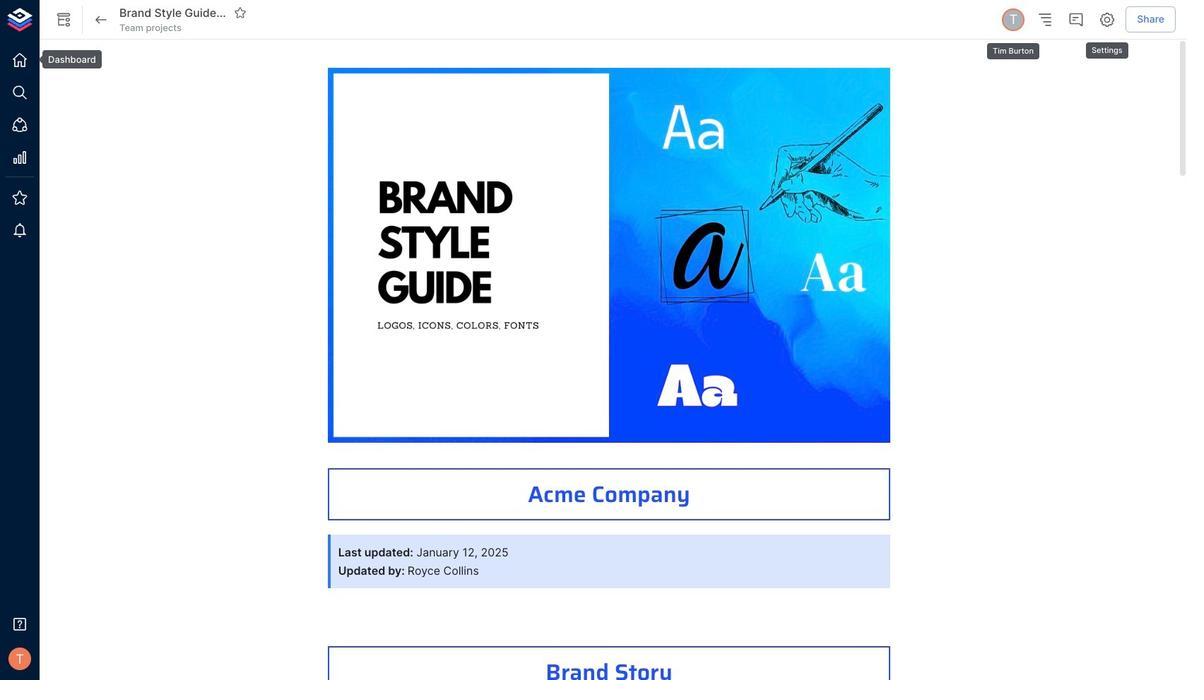 Task type: describe. For each thing, give the bounding box(es) containing it.
go back image
[[93, 11, 110, 28]]

1 horizontal spatial tooltip
[[986, 33, 1042, 61]]

comments image
[[1069, 11, 1086, 28]]

favorite image
[[234, 7, 247, 19]]



Task type: vqa. For each thing, say whether or not it's contained in the screenshot.
d53afc6e city 10501 171d052ebcc.jpg image
no



Task type: locate. For each thing, give the bounding box(es) containing it.
tooltip down show wiki icon
[[33, 50, 102, 69]]

0 horizontal spatial tooltip
[[33, 50, 102, 69]]

2 horizontal spatial tooltip
[[1085, 33, 1130, 60]]

table of contents image
[[1037, 11, 1054, 28]]

tooltip down the settings icon
[[1085, 33, 1130, 60]]

show wiki image
[[55, 11, 72, 28]]

settings image
[[1100, 11, 1117, 28]]

tooltip down table of contents image on the right top of the page
[[986, 33, 1042, 61]]

tooltip
[[1085, 33, 1130, 60], [986, 33, 1042, 61], [33, 50, 102, 69]]



